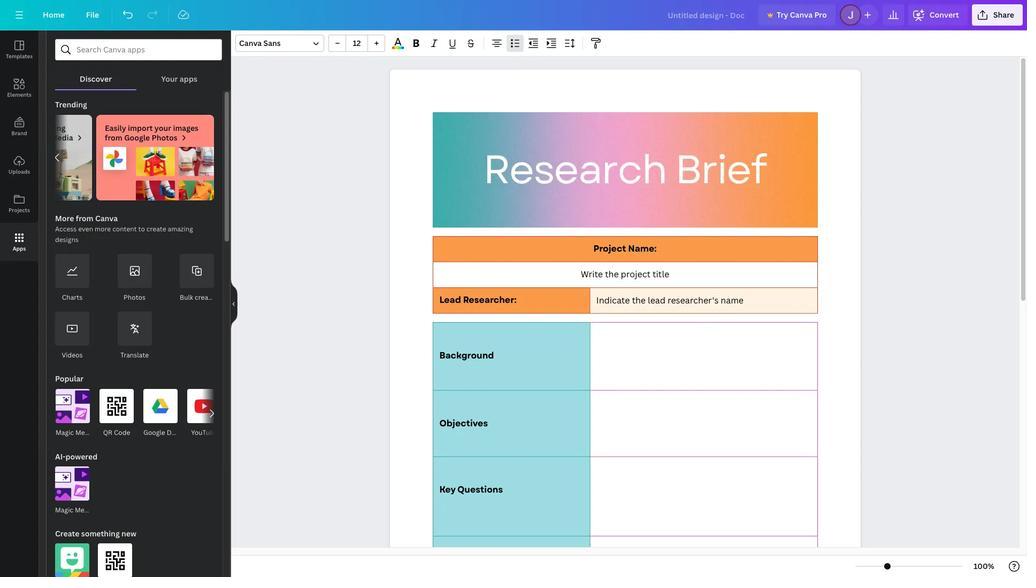 Task type: locate. For each thing, give the bounding box(es) containing it.
canva right try
[[790, 10, 813, 20]]

1 horizontal spatial from
[[105, 133, 122, 143]]

create
[[55, 529, 79, 539]]

magic up "ai-"
[[56, 429, 74, 438]]

1 vertical spatial canva
[[239, 38, 262, 48]]

share
[[993, 10, 1014, 20]]

from inside easily import your images from google photos
[[105, 133, 122, 143]]

sans
[[264, 38, 281, 48]]

google
[[124, 133, 150, 143], [143, 429, 165, 438]]

more from canva access even more content to create amazing designs
[[55, 213, 193, 244]]

photos left "bulk"
[[124, 293, 145, 302]]

from
[[105, 133, 122, 143], [76, 213, 93, 224]]

research
[[483, 141, 666, 199]]

magic media
[[56, 429, 94, 438], [55, 506, 94, 515]]

color range image
[[392, 47, 404, 49]]

0 horizontal spatial canva
[[95, 213, 118, 224]]

designs
[[55, 235, 79, 244]]

0 horizontal spatial photos
[[124, 293, 145, 302]]

new
[[121, 529, 136, 539]]

canva sans button
[[235, 35, 324, 52]]

convert
[[930, 10, 959, 20]]

magic media up ai-powered
[[56, 429, 94, 438]]

access
[[55, 225, 77, 234]]

0 vertical spatial from
[[105, 133, 122, 143]]

0 vertical spatial google
[[124, 133, 150, 143]]

from up even
[[76, 213, 93, 224]]

media
[[75, 429, 94, 438], [75, 506, 94, 515]]

more
[[55, 213, 74, 224]]

drive
[[167, 429, 183, 438]]

0 vertical spatial media
[[75, 429, 94, 438]]

projects
[[9, 207, 30, 214]]

something
[[81, 529, 120, 539]]

group
[[328, 35, 385, 52]]

2 vertical spatial canva
[[95, 213, 118, 224]]

1 horizontal spatial create
[[195, 293, 214, 302]]

projects button
[[0, 185, 39, 223]]

amazing
[[168, 225, 193, 234]]

1 horizontal spatial photos
[[152, 133, 177, 143]]

bulk
[[180, 293, 193, 302]]

file
[[86, 10, 99, 20]]

magic media up create
[[55, 506, 94, 515]]

elements
[[7, 91, 31, 98]]

trending
[[55, 100, 87, 110]]

from left "import"
[[105, 133, 122, 143]]

1 vertical spatial from
[[76, 213, 93, 224]]

code
[[114, 429, 130, 438]]

photos inside easily import your images from google photos
[[152, 133, 177, 143]]

content
[[112, 225, 137, 234]]

0 vertical spatial create
[[146, 225, 166, 234]]

translate
[[120, 351, 149, 360]]

brand button
[[0, 108, 39, 146]]

create something new
[[55, 529, 136, 539]]

images
[[173, 123, 199, 133]]

canva left sans
[[239, 38, 262, 48]]

1 vertical spatial media
[[75, 506, 94, 515]]

uploads
[[8, 168, 30, 175]]

youtube
[[191, 429, 218, 438]]

discover
[[80, 74, 112, 84]]

2 horizontal spatial canva
[[790, 10, 813, 20]]

easily import your images from google photos
[[105, 123, 199, 143]]

magic up create
[[55, 506, 73, 515]]

Search Canva apps search field
[[77, 40, 201, 60]]

1 vertical spatial create
[[195, 293, 214, 302]]

even
[[78, 225, 93, 234]]

0 vertical spatial canva
[[790, 10, 813, 20]]

templates button
[[0, 30, 39, 69]]

media up the create something new
[[75, 506, 94, 515]]

qr code
[[103, 429, 130, 438]]

canva inside more from canva access even more content to create amazing designs
[[95, 213, 118, 224]]

brief
[[675, 141, 766, 199]]

side panel tab list
[[0, 30, 39, 262]]

home
[[43, 10, 65, 20]]

photos
[[152, 133, 177, 143], [124, 293, 145, 302]]

canva
[[790, 10, 813, 20], [239, 38, 262, 48], [95, 213, 118, 224]]

discover button
[[55, 60, 137, 89]]

1 vertical spatial photos
[[124, 293, 145, 302]]

0 horizontal spatial create
[[146, 225, 166, 234]]

canva up more
[[95, 213, 118, 224]]

file button
[[77, 4, 108, 26]]

canva sans
[[239, 38, 281, 48]]

1 horizontal spatial canva
[[239, 38, 262, 48]]

powered
[[66, 452, 97, 462]]

canva inside dropdown button
[[239, 38, 262, 48]]

bulk create
[[180, 293, 214, 302]]

google left your
[[124, 133, 150, 143]]

0 vertical spatial photos
[[152, 133, 177, 143]]

0 horizontal spatial from
[[76, 213, 93, 224]]

magic
[[56, 429, 74, 438], [55, 506, 73, 515]]

your
[[161, 74, 178, 84]]

photos up the google photos logo is positioned on the left side. to the right of the logo, there is a grid containing four images. these images display colorful shoes, shirts, or chairs. at top left
[[152, 133, 177, 143]]

popular
[[55, 374, 84, 384]]

ai-
[[55, 452, 66, 462]]

textbox with the sentence, 'a rover exploring mars' over an image of a rover exploring mars image
[[0, 147, 92, 201]]

1 vertical spatial magic
[[55, 506, 73, 515]]

uploads button
[[0, 146, 39, 185]]

create
[[146, 225, 166, 234], [195, 293, 214, 302]]

create right to
[[146, 225, 166, 234]]

hide image
[[231, 278, 238, 330]]

– – number field
[[349, 38, 364, 48]]

create right "bulk"
[[195, 293, 214, 302]]

google left 'drive'
[[143, 429, 165, 438]]

brand
[[11, 129, 27, 137]]

media left qr
[[75, 429, 94, 438]]

100% button
[[967, 559, 1001, 576]]

pro
[[814, 10, 827, 20]]



Task type: describe. For each thing, give the bounding box(es) containing it.
ai-powered
[[55, 452, 97, 462]]

try canva pro button
[[759, 4, 836, 26]]

to
[[138, 225, 145, 234]]

your apps
[[161, 74, 197, 84]]

google drive
[[143, 429, 183, 438]]

google inside easily import your images from google photos
[[124, 133, 150, 143]]

research brief
[[483, 141, 766, 199]]

1 vertical spatial magic media
[[55, 506, 94, 515]]

1 vertical spatial google
[[143, 429, 165, 438]]

apps
[[180, 74, 197, 84]]

home link
[[34, 4, 73, 26]]

templates
[[6, 52, 33, 60]]

try canva pro
[[777, 10, 827, 20]]

convert button
[[908, 4, 968, 26]]

more from canva element
[[55, 254, 214, 361]]

main menu bar
[[0, 0, 1027, 30]]

apps
[[13, 245, 26, 253]]

from inside more from canva access even more content to create amazing designs
[[76, 213, 93, 224]]

elements button
[[0, 69, 39, 108]]

videos
[[62, 351, 83, 360]]

apps button
[[0, 223, 39, 262]]

qr
[[103, 429, 112, 438]]

0 vertical spatial magic
[[56, 429, 74, 438]]

create inside more from canva element
[[195, 293, 214, 302]]

create inside more from canva access even more content to create amazing designs
[[146, 225, 166, 234]]

the google photos logo is positioned on the left side. to the right of the logo, there is a grid containing four images. these images display colorful shoes, shirts, or chairs. image
[[96, 147, 214, 201]]

Research Brief text field
[[390, 70, 861, 578]]

import
[[128, 123, 153, 133]]

try
[[777, 10, 788, 20]]

share button
[[972, 4, 1023, 26]]

your apps button
[[137, 60, 222, 89]]

canva inside button
[[790, 10, 813, 20]]

your
[[155, 123, 171, 133]]

easily
[[105, 123, 126, 133]]

Design title text field
[[659, 4, 754, 26]]

charts
[[62, 293, 82, 302]]

more
[[95, 225, 111, 234]]

100%
[[974, 562, 994, 572]]

photos inside more from canva element
[[124, 293, 145, 302]]

0 vertical spatial magic media
[[56, 429, 94, 438]]



Task type: vqa. For each thing, say whether or not it's contained in the screenshot.
Love: on the bottom right
no



